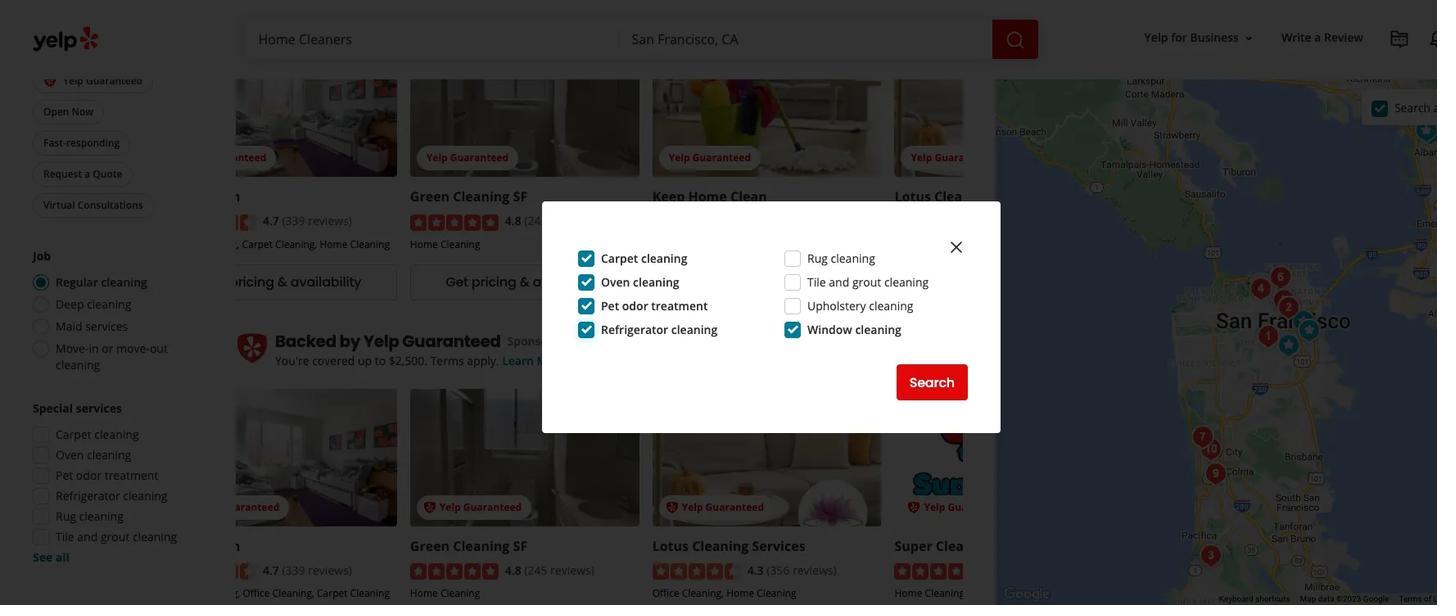Task type: locate. For each thing, give the bounding box(es) containing it.
4.7 star rating image up "home cleaning, office cleaning, carpet cleaning"
[[168, 564, 256, 580]]

treatment inside search dialog
[[652, 298, 708, 314]]

0 horizontal spatial 16 yelp guaranteed v2 image
[[666, 501, 679, 514]]

green cleaning sf image
[[1195, 540, 1228, 573]]

1 vertical spatial office cleaning, home cleaning
[[653, 587, 797, 601]]

green cleaning sf for lotus cleaning services
[[410, 537, 528, 555]]

1 to from the top
[[375, 4, 386, 19]]

0 horizontal spatial rug cleaning
[[56, 509, 124, 524]]

1 vertical spatial pet
[[56, 468, 73, 483]]

a right write
[[1315, 30, 1322, 45]]

richyelle's cleaning image
[[1187, 421, 1220, 454]]

refrigerator up all
[[56, 488, 120, 504]]

yelp inside button
[[63, 73, 83, 87]]

4 availability from the left
[[1018, 273, 1089, 292]]

0 vertical spatial carpet cleaning
[[601, 251, 688, 266]]

terms of u
[[1400, 595, 1438, 604]]

0 vertical spatial search
[[1395, 100, 1431, 115]]

0 vertical spatial 4.8 (245 reviews)
[[505, 213, 595, 229]]

1 you're from the top
[[275, 4, 309, 19]]

1 horizontal spatial tile and grout cleaning
[[808, 274, 929, 290]]

2 16 yelp guaranteed v2 image from the left
[[908, 501, 921, 514]]

0 vertical spatial (339
[[282, 213, 305, 229]]

(339 up "home cleaning, office cleaning, carpet cleaning"
[[282, 563, 305, 578]]

(356
[[767, 563, 790, 578]]

4 get from the left
[[931, 273, 953, 292]]

get pricing & availability up sponsored
[[446, 273, 604, 292]]

you're for you're covered up to $2,500. terms apply. learn more
[[275, 353, 309, 369]]

2 get pricing & availability button from the left
[[410, 264, 640, 301]]

office cleaning, home cleaning
[[895, 237, 1039, 251], [653, 587, 797, 601]]

lotus cleaning services link up 4.3
[[653, 537, 806, 555]]

1 vertical spatial berryclean
[[168, 537, 241, 555]]

tile and grout cleaning inside search dialog
[[808, 274, 929, 290]]

green cleaning sf link for keep
[[410, 188, 528, 206]]

0 vertical spatial services
[[995, 188, 1048, 206]]

1 4.8 (245 reviews) from the top
[[505, 213, 595, 229]]

4.8
[[505, 213, 522, 229], [505, 563, 522, 578]]

you're for you're covered up to $2,500. learn more
[[275, 4, 309, 19]]

terms of u link
[[1400, 595, 1438, 604]]

1 vertical spatial (245
[[525, 563, 548, 578]]

1 green from the top
[[410, 188, 450, 206]]

get pricing & availability button up window
[[653, 264, 882, 301]]

clean up 4.9 star rating image on the right
[[936, 537, 973, 555]]

1 vertical spatial odor
[[76, 468, 102, 483]]

1 horizontal spatial lotus cleaning services link
[[895, 188, 1048, 206]]

clean
[[731, 188, 767, 206], [936, 537, 973, 555]]

1 horizontal spatial refrigerator
[[601, 322, 669, 338]]

get pricing & availability button up sponsored
[[410, 264, 640, 301]]

carpet cleaning
[[601, 251, 688, 266], [56, 427, 139, 442]]

a inside the write a review link
[[1315, 30, 1322, 45]]

2 4.7 from the top
[[263, 563, 279, 578]]

green cleaning sf link
[[410, 188, 528, 206], [410, 537, 528, 555]]

you're
[[275, 4, 309, 19], [275, 353, 309, 369]]

1 get from the left
[[204, 273, 226, 292]]

services for special services
[[76, 401, 122, 416]]

0 vertical spatial pet
[[601, 298, 620, 314]]

2 4.8 star rating image from the top
[[410, 564, 499, 580]]

get pricing & availability for green cleaning sf
[[446, 273, 604, 292]]

services
[[85, 319, 128, 334], [76, 401, 122, 416]]

1 vertical spatial lotus
[[653, 537, 689, 555]]

guaranteed inside button
[[86, 73, 143, 87]]

terms
[[431, 353, 464, 369], [1400, 595, 1423, 604]]

0 vertical spatial learn more link
[[431, 4, 494, 19]]

refrigerator
[[601, 322, 669, 338], [56, 488, 120, 504]]

angel's cleaning services image
[[1273, 329, 1306, 362]]

1 availability from the left
[[291, 273, 362, 292]]

16 chevron down v2 image
[[1243, 32, 1256, 45]]

2 pricing from the left
[[472, 273, 517, 292]]

4 get pricing & availability from the left
[[931, 273, 1089, 292]]

1 vertical spatial green cleaning sf link
[[410, 537, 528, 555]]

0 horizontal spatial terms
[[431, 353, 464, 369]]

0 vertical spatial you're
[[275, 4, 309, 19]]

1 vertical spatial berryclean link
[[168, 537, 241, 555]]

map
[[1301, 595, 1317, 604]]

1 vertical spatial oven cleaning
[[56, 447, 131, 463]]

1 4.8 from the top
[[505, 213, 522, 229]]

search
[[1395, 100, 1431, 115], [910, 373, 955, 392]]

1 horizontal spatial office cleaning, home cleaning
[[895, 237, 1039, 251]]

tile up all
[[56, 529, 74, 545]]

2 get pricing & availability from the left
[[446, 273, 604, 292]]

0 horizontal spatial grout
[[101, 529, 130, 545]]

learn more link
[[431, 4, 494, 19], [502, 353, 566, 369]]

0 vertical spatial lotus cleaning services link
[[895, 188, 1048, 206]]

4.7 (339 reviews) up "home cleaning, office cleaning, carpet cleaning"
[[263, 563, 352, 578]]

2 sf from the top
[[513, 537, 528, 555]]

sponsored
[[508, 333, 567, 349]]

1 horizontal spatial lotus cleaning services
[[895, 188, 1048, 206]]

get pricing & availability down office cleaning, carpet cleaning, home cleaning
[[204, 273, 362, 292]]

0 vertical spatial (245
[[525, 213, 548, 229]]

lotus
[[895, 188, 931, 206], [653, 537, 689, 555]]

0 vertical spatial sf
[[513, 188, 528, 206]]

a up super clean 360 icon
[[1434, 100, 1438, 115]]

0 vertical spatial tile and grout cleaning
[[808, 274, 929, 290]]

green cleaning sf
[[410, 188, 528, 206], [410, 537, 528, 555]]

sf for lotus cleaning services
[[513, 537, 528, 555]]

backed
[[275, 330, 337, 353]]

1 vertical spatial 4.7
[[263, 563, 279, 578]]

rug cleaning
[[808, 251, 876, 266], [56, 509, 124, 524]]

projects image
[[1390, 29, 1410, 49]]

and inside search dialog
[[829, 274, 850, 290]]

office
[[168, 237, 195, 251], [895, 237, 922, 251], [243, 587, 270, 601], [653, 587, 680, 601], [970, 587, 997, 601]]

4.7 star rating image
[[168, 215, 256, 231], [168, 564, 256, 580]]

1 vertical spatial rug
[[56, 509, 76, 524]]

tile up upholstery
[[808, 274, 826, 290]]

fast-responding
[[43, 136, 120, 150]]

(245 for keep home clean
[[525, 213, 548, 229]]

rug up all
[[56, 509, 76, 524]]

1 berryclean from the top
[[168, 188, 241, 206]]

0 vertical spatial and
[[829, 274, 850, 290]]

1 vertical spatial $2,500.
[[389, 353, 428, 369]]

1 covered from the top
[[312, 4, 355, 19]]

get pricing & availability
[[204, 273, 362, 292], [446, 273, 604, 292], [688, 273, 846, 292], [931, 273, 1089, 292]]

open now
[[43, 105, 93, 119]]

0 vertical spatial green
[[410, 188, 450, 206]]

1 horizontal spatial oven cleaning
[[601, 274, 680, 290]]

1 pricing from the left
[[229, 273, 274, 292]]

1 vertical spatial learn more link
[[502, 353, 566, 369]]

grout inside group
[[101, 529, 130, 545]]

1 vertical spatial home cleaning
[[410, 587, 480, 601]]

super clean 360
[[895, 537, 999, 555]]

clean right 'keep'
[[731, 188, 767, 206]]

0 horizontal spatial pet
[[56, 468, 73, 483]]

google image
[[1000, 584, 1054, 605]]

group
[[28, 401, 203, 566]]

0 vertical spatial pet odor treatment
[[601, 298, 708, 314]]

berryclean for keep
[[168, 188, 241, 206]]

services up or
[[85, 319, 128, 334]]

2 green cleaning sf link from the top
[[410, 537, 528, 555]]

map data ©2023 google
[[1301, 595, 1390, 604]]

0 vertical spatial to
[[375, 4, 386, 19]]

1 vertical spatial services
[[752, 537, 806, 555]]

a
[[1315, 30, 1322, 45], [1434, 100, 1438, 115], [85, 167, 90, 181]]

1 vertical spatial a
[[1434, 100, 1438, 115]]

get pricing & availability button down office cleaning, carpet cleaning, home cleaning
[[168, 264, 397, 301]]

grout
[[853, 274, 882, 290], [101, 529, 130, 545]]

availability for berryclean
[[291, 273, 362, 292]]

4 pricing from the left
[[957, 273, 1001, 292]]

16 yelp guaranteed v2 image up 4.3 star rating image
[[666, 501, 679, 514]]

0 vertical spatial 4.8
[[505, 213, 522, 229]]

sf for keep home clean
[[513, 188, 528, 206]]

1 get pricing & availability button from the left
[[168, 264, 397, 301]]

services
[[995, 188, 1048, 206], [752, 537, 806, 555]]

super clean 360 link
[[895, 537, 999, 555]]

sparkling clean pro image
[[1273, 292, 1306, 324], [1273, 292, 1306, 324]]

move-
[[56, 341, 89, 356]]

2 4.7 (339 reviews) from the top
[[263, 563, 352, 578]]

get pricing & availability button for green cleaning sf
[[410, 264, 640, 301]]

reviews) for home
[[793, 563, 837, 578]]

oven inside group
[[56, 447, 84, 463]]

refrigerator cleaning
[[601, 322, 718, 338], [56, 488, 168, 504]]

write a review
[[1282, 30, 1364, 45]]

1 vertical spatial to
[[375, 353, 386, 369]]

4.8 for keep home clean
[[505, 213, 522, 229]]

1 berryclean link from the top
[[168, 188, 241, 206]]

4.3 (356 reviews)
[[748, 563, 837, 578]]

2 green from the top
[[410, 537, 450, 555]]

0 vertical spatial 4.7 (339 reviews)
[[263, 213, 352, 229]]

1 4.8 star rating image from the top
[[410, 215, 499, 231]]

0 horizontal spatial tile
[[56, 529, 74, 545]]

1 horizontal spatial clean
[[936, 537, 973, 555]]

4.8 star rating image
[[410, 215, 499, 231], [410, 564, 499, 580]]

quote
[[93, 167, 122, 181]]

2 availability from the left
[[533, 273, 604, 292]]

pet
[[601, 298, 620, 314], [56, 468, 73, 483]]

16 yelp guaranteed v2 image inside yelp guaranteed button
[[43, 75, 57, 88]]

1 green cleaning sf link from the top
[[410, 188, 528, 206]]

2 4.8 (245 reviews) from the top
[[505, 563, 595, 578]]

16 yelp guaranteed v2 image
[[43, 75, 57, 88], [423, 501, 437, 514]]

1 horizontal spatial pet odor treatment
[[601, 298, 708, 314]]

terms left apply.
[[431, 353, 464, 369]]

1 sf from the top
[[513, 188, 528, 206]]

2 to from the top
[[375, 353, 386, 369]]

terms left of
[[1400, 595, 1423, 604]]

1 vertical spatial oven
[[56, 447, 84, 463]]

0 vertical spatial oven
[[601, 274, 630, 290]]

berryclean image
[[1293, 315, 1326, 347]]

1 vertical spatial search
[[910, 373, 955, 392]]

1 vertical spatial 4.8 star rating image
[[410, 564, 499, 580]]

home cleaning for keep home clean
[[410, 237, 480, 251]]

search for search a
[[1395, 100, 1431, 115]]

4.7 (339 reviews) for lotus cleaning services
[[263, 563, 352, 578]]

2 berryclean link from the top
[[168, 537, 241, 555]]

yelp
[[1145, 30, 1169, 45], [63, 73, 83, 87], [184, 151, 206, 165], [427, 151, 448, 165], [669, 151, 690, 165], [911, 151, 933, 165], [197, 500, 219, 514], [440, 500, 461, 514], [682, 500, 703, 514], [925, 500, 946, 514]]

2 $2,500. from the top
[[389, 353, 428, 369]]

1 get pricing & availability from the left
[[204, 273, 362, 292]]

16 yelp guaranteed v2 image up the super at the bottom right of the page
[[908, 501, 921, 514]]

4 get pricing & availability button from the left
[[895, 264, 1124, 301]]

tile and grout cleaning up upholstery cleaning
[[808, 274, 929, 290]]

1 horizontal spatial grout
[[853, 274, 882, 290]]

1 (245 from the top
[[525, 213, 548, 229]]

4.7 up "home cleaning, office cleaning, carpet cleaning"
[[263, 563, 279, 578]]

yelp guaranteed button
[[33, 68, 153, 93]]

2 4.8 from the top
[[505, 563, 522, 578]]

get pricing & availability down close icon
[[931, 273, 1089, 292]]

0 horizontal spatial odor
[[76, 468, 102, 483]]

0 vertical spatial rug cleaning
[[808, 251, 876, 266]]

0 vertical spatial odor
[[623, 298, 649, 314]]

1 4.7 from the top
[[263, 213, 279, 229]]

carpet cleaning down 'keep'
[[601, 251, 688, 266]]

sf
[[513, 188, 528, 206], [513, 537, 528, 555]]

cleaning glow image
[[1288, 306, 1320, 338]]

get for berryclean
[[204, 273, 226, 292]]

get pricing & availability button down close icon
[[895, 264, 1124, 301]]

(339 up office cleaning, carpet cleaning, home cleaning
[[282, 213, 305, 229]]

1 vertical spatial green
[[410, 537, 450, 555]]

refrigerator right 16 info v2 icon
[[601, 322, 669, 338]]

1 horizontal spatial oven
[[601, 274, 630, 290]]

0 vertical spatial 4.8 star rating image
[[410, 215, 499, 231]]

1 (339 from the top
[[282, 213, 305, 229]]

4.8 (245 reviews) for lotus
[[505, 563, 595, 578]]

availability
[[291, 273, 362, 292], [533, 273, 604, 292], [775, 273, 846, 292], [1018, 273, 1089, 292]]

1 vertical spatial more
[[537, 353, 566, 369]]

0 vertical spatial treatment
[[652, 298, 708, 314]]

None search field
[[245, 20, 1042, 59]]

1 vertical spatial tile
[[56, 529, 74, 545]]

4.8 for lotus cleaning services
[[505, 563, 522, 578]]

0 vertical spatial services
[[85, 319, 128, 334]]

berryclean image
[[1293, 315, 1326, 347]]

1 horizontal spatial tile
[[808, 274, 826, 290]]

get for green cleaning sf
[[446, 273, 469, 292]]

1 horizontal spatial refrigerator cleaning
[[601, 322, 718, 338]]

1 vertical spatial 4.7 (339 reviews)
[[263, 563, 352, 578]]

sunshine house cleaning services image
[[1268, 284, 1301, 317]]

1 vertical spatial rug cleaning
[[56, 509, 124, 524]]

keyboard shortcuts button
[[1220, 594, 1291, 605]]

1 vertical spatial services
[[76, 401, 122, 416]]

consultations
[[78, 198, 143, 212]]

3 get pricing & availability from the left
[[688, 273, 846, 292]]

1 green cleaning sf from the top
[[410, 188, 528, 206]]

2 vertical spatial a
[[85, 167, 90, 181]]

1 vertical spatial 4.7 star rating image
[[168, 564, 256, 580]]

odor inside search dialog
[[623, 298, 649, 314]]

keyboard shortcuts
[[1220, 595, 1291, 604]]

more
[[465, 4, 494, 19], [537, 353, 566, 369]]

2 covered from the top
[[312, 353, 355, 369]]

treatment
[[652, 298, 708, 314], [105, 468, 158, 483]]

3 & from the left
[[762, 273, 772, 292]]

4.8 star rating image for keep
[[410, 215, 499, 231]]

1 up from the top
[[358, 4, 372, 19]]

2 & from the left
[[520, 273, 530, 292]]

guaranteed
[[86, 73, 143, 87], [208, 151, 267, 165], [450, 151, 509, 165], [693, 151, 751, 165], [935, 151, 994, 165], [221, 500, 280, 514], [464, 500, 522, 514], [706, 500, 764, 514], [948, 500, 1007, 514]]

1 vertical spatial learn
[[502, 353, 534, 369]]

16 yelp guaranteed v2 image
[[666, 501, 679, 514], [908, 501, 921, 514]]

(339 for keep
[[282, 213, 305, 229]]

pet inside search dialog
[[601, 298, 620, 314]]

lotus cleaning services link
[[895, 188, 1048, 206], [653, 537, 806, 555]]

4.7 (339 reviews) up office cleaning, carpet cleaning, home cleaning
[[263, 213, 352, 229]]

tile and grout cleaning up all
[[56, 529, 177, 545]]

2 berryclean from the top
[[168, 537, 241, 555]]

rug cleaning up upholstery
[[808, 251, 876, 266]]

green cleaning sf image
[[1195, 540, 1228, 573]]

2 (339 from the top
[[282, 563, 305, 578]]

fast-responding button
[[33, 131, 130, 156]]

2 4.7 star rating image from the top
[[168, 564, 256, 580]]

0 horizontal spatial lotus cleaning services
[[653, 537, 806, 555]]

0 vertical spatial covered
[[312, 4, 355, 19]]

pricing for lotus cleaning services
[[957, 273, 1001, 292]]

services right special in the bottom left of the page
[[76, 401, 122, 416]]

1 4.7 star rating image from the top
[[168, 215, 256, 231]]

option group
[[28, 248, 203, 374]]

a left quote
[[85, 167, 90, 181]]

get pricing & availability button for berryclean
[[168, 264, 397, 301]]

1 & from the left
[[278, 273, 287, 292]]

0 vertical spatial refrigerator
[[601, 322, 669, 338]]

&
[[278, 273, 287, 292], [520, 273, 530, 292], [762, 273, 772, 292], [1005, 273, 1015, 292]]

1 vertical spatial green cleaning sf
[[410, 537, 528, 555]]

tile and grout cleaning
[[808, 274, 929, 290], [56, 529, 177, 545]]

16 info v2 image
[[570, 335, 583, 348]]

backed by yelp guaranteed
[[275, 330, 501, 353]]

cleaning,
[[198, 237, 240, 251], [275, 237, 317, 251], [925, 237, 967, 251], [198, 587, 240, 601], [273, 587, 315, 601], [682, 587, 724, 601], [925, 587, 968, 601]]

review
[[1325, 30, 1364, 45]]

4.7 star rating image up office cleaning, carpet cleaning, home cleaning
[[168, 215, 256, 231]]

oven cleaning inside search dialog
[[601, 274, 680, 290]]

0 vertical spatial 4.7 star rating image
[[168, 215, 256, 231]]

0 vertical spatial green cleaning sf
[[410, 188, 528, 206]]

1 vertical spatial refrigerator cleaning
[[56, 488, 168, 504]]

1 vertical spatial up
[[358, 353, 372, 369]]

0 horizontal spatial treatment
[[105, 468, 158, 483]]

services inside option group
[[85, 319, 128, 334]]

super clean 360 image
[[1415, 117, 1438, 150]]

4.7 up office cleaning, carpet cleaning, home cleaning
[[263, 213, 279, 229]]

2 (245 from the top
[[525, 563, 548, 578]]

2 get from the left
[[446, 273, 469, 292]]

16 yelp guaranteed v2 image for lotus
[[666, 501, 679, 514]]

reviews)
[[308, 213, 352, 229], [551, 213, 595, 229], [308, 563, 352, 578], [551, 563, 595, 578], [793, 563, 837, 578]]

1 horizontal spatial carpet cleaning
[[601, 251, 688, 266]]

1 vertical spatial pet odor treatment
[[56, 468, 158, 483]]

2 green cleaning sf from the top
[[410, 537, 528, 555]]

0 vertical spatial office cleaning, home cleaning
[[895, 237, 1039, 251]]

1 vertical spatial sf
[[513, 537, 528, 555]]

alves cleaning image
[[1252, 320, 1285, 353]]

and
[[829, 274, 850, 290], [77, 529, 98, 545]]

rug cleaning up all
[[56, 509, 124, 524]]

0 horizontal spatial clean
[[731, 188, 767, 206]]

(245
[[525, 213, 548, 229], [525, 563, 548, 578]]

berryclean link
[[168, 188, 241, 206], [168, 537, 241, 555]]

search inside button
[[910, 373, 955, 392]]

see
[[33, 550, 53, 565]]

3 get from the left
[[688, 273, 711, 292]]

cleaning
[[641, 251, 688, 266], [831, 251, 876, 266], [101, 274, 147, 290], [633, 274, 680, 290], [885, 274, 929, 290], [87, 297, 131, 312], [869, 298, 914, 314], [672, 322, 718, 338], [856, 322, 902, 338], [56, 357, 100, 373], [95, 427, 139, 442], [87, 447, 131, 463], [123, 488, 168, 504], [79, 509, 124, 524], [133, 529, 177, 545]]

0 vertical spatial refrigerator cleaning
[[601, 322, 718, 338]]

cleaning
[[453, 188, 510, 206], [935, 188, 991, 206], [350, 237, 390, 251], [441, 237, 480, 251], [1000, 237, 1039, 251], [453, 537, 510, 555], [692, 537, 749, 555], [350, 587, 390, 601], [441, 587, 480, 601], [757, 587, 797, 601], [1000, 587, 1039, 601]]

carpet cleaning down special services
[[56, 427, 139, 442]]

rug
[[808, 251, 828, 266], [56, 509, 76, 524]]

1 vertical spatial grout
[[101, 529, 130, 545]]

1 horizontal spatial pet
[[601, 298, 620, 314]]

1 16 yelp guaranteed v2 image from the left
[[666, 501, 679, 514]]

$2,500.
[[389, 4, 428, 19], [389, 353, 428, 369]]

refrigerator inside search dialog
[[601, 322, 669, 338]]

1 horizontal spatial terms
[[1400, 595, 1423, 604]]

1 $2,500. from the top
[[389, 4, 428, 19]]

0 vertical spatial 16 yelp guaranteed v2 image
[[43, 75, 57, 88]]

keep
[[653, 188, 685, 206]]

2 up from the top
[[358, 353, 372, 369]]

search a
[[1395, 100, 1438, 115]]

0 horizontal spatial services
[[752, 537, 806, 555]]

1 home cleaning from the top
[[410, 237, 480, 251]]

2 home cleaning from the top
[[410, 587, 480, 601]]

lotus cleaning services link up close icon
[[895, 188, 1048, 206]]

get pricing & availability button
[[168, 264, 397, 301], [410, 264, 640, 301], [653, 264, 882, 301], [895, 264, 1124, 301]]

rug up upholstery
[[808, 251, 828, 266]]

rug inside search dialog
[[808, 251, 828, 266]]

carpet inside search dialog
[[601, 251, 639, 266]]

1 4.7 (339 reviews) from the top
[[263, 213, 352, 229]]

lotus cleaning services up close icon
[[895, 188, 1048, 206]]

services for maid services
[[85, 319, 128, 334]]

a for request
[[85, 167, 90, 181]]

get pricing & availability up upholstery
[[688, 273, 846, 292]]

4.8 (245 reviews)
[[505, 213, 595, 229], [505, 563, 595, 578]]

lotus cleaning services up 4.3
[[653, 537, 806, 555]]

4 & from the left
[[1005, 273, 1015, 292]]

a inside request a quote button
[[85, 167, 90, 181]]

& for berryclean
[[278, 273, 287, 292]]

pricing for green cleaning sf
[[472, 273, 517, 292]]

2 you're from the top
[[275, 353, 309, 369]]

green cleaning sf link for lotus
[[410, 537, 528, 555]]



Task type: describe. For each thing, give the bounding box(es) containing it.
a for search
[[1434, 100, 1438, 115]]

0 horizontal spatial and
[[77, 529, 98, 545]]

business
[[1191, 30, 1240, 45]]

4.7 for keep home clean
[[263, 213, 279, 229]]

tile inside search dialog
[[808, 274, 826, 290]]

job
[[33, 248, 51, 264]]

16 yelp guaranteed v2 image for super
[[908, 501, 921, 514]]

a for write
[[1315, 30, 1322, 45]]

yelp for business
[[1145, 30, 1240, 45]]

1 horizontal spatial 16 yelp guaranteed v2 image
[[423, 501, 437, 514]]

refrigerator inside group
[[56, 488, 120, 504]]

oven cleaning inside group
[[56, 447, 131, 463]]

featured group
[[29, 41, 203, 221]]

availability for green cleaning sf
[[533, 273, 604, 292]]

(245 for lotus cleaning services
[[525, 563, 548, 578]]

write a review link
[[1276, 23, 1371, 53]]

get pricing & availability for lotus cleaning services
[[931, 273, 1089, 292]]

to for terms
[[375, 353, 386, 369]]

virtual consultations button
[[33, 193, 154, 218]]

featured
[[33, 41, 85, 57]]

search dialog
[[0, 0, 1438, 605]]

see all
[[33, 550, 70, 565]]

4.8 (245 reviews) for keep
[[505, 213, 595, 229]]

notifications image
[[1430, 29, 1438, 49]]

in
[[89, 341, 99, 356]]

u
[[1434, 595, 1438, 604]]

green cleaning sf for keep home clean
[[410, 188, 528, 206]]

1 vertical spatial lotus cleaning services
[[653, 537, 806, 555]]

learn more link for apply.
[[502, 353, 566, 369]]

or
[[102, 341, 113, 356]]

victory's cleaning services image
[[1195, 433, 1228, 466]]

pricing for berryclean
[[229, 273, 274, 292]]

get pricing & availability for berryclean
[[204, 273, 362, 292]]

berryclean link for lotus
[[168, 537, 241, 555]]

keep home clean link
[[653, 188, 767, 206]]

4.7 star rating image for keep home clean
[[168, 215, 256, 231]]

grout inside search dialog
[[853, 274, 882, 290]]

oven inside search dialog
[[601, 274, 630, 290]]

berryclean link for keep
[[168, 188, 241, 206]]

0 vertical spatial lotus
[[895, 188, 931, 206]]

rug cleaning inside group
[[56, 509, 124, 524]]

0 horizontal spatial lotus cleaning services link
[[653, 537, 806, 555]]

move-
[[116, 341, 150, 356]]

green clean team image
[[1410, 115, 1438, 147]]

google
[[1364, 595, 1390, 604]]

0 horizontal spatial office cleaning, home cleaning
[[653, 587, 797, 601]]

search for search
[[910, 373, 955, 392]]

covered for you're covered up to $2,500. learn more
[[312, 4, 355, 19]]

4.7 for lotus cleaning services
[[263, 563, 279, 578]]

yelp guaranteed
[[364, 330, 501, 353]]

4.7 (339 reviews) for keep home clean
[[263, 213, 352, 229]]

open
[[43, 105, 69, 119]]

to for learn
[[375, 4, 386, 19]]

you're covered up to $2,500. terms apply. learn more
[[275, 353, 566, 369]]

responding
[[66, 136, 120, 150]]

now
[[72, 105, 93, 119]]

window
[[808, 322, 853, 338]]

reviews) for office
[[308, 563, 352, 578]]

request
[[43, 167, 82, 181]]

map region
[[955, 0, 1438, 605]]

pet odor treatment inside search dialog
[[601, 298, 708, 314]]

$2,500. for terms
[[389, 353, 428, 369]]

1 horizontal spatial services
[[995, 188, 1048, 206]]

1 vertical spatial carpet cleaning
[[56, 427, 139, 442]]

data
[[1319, 595, 1335, 604]]

cleaning inside the "move-in or move-out cleaning"
[[56, 357, 100, 373]]

yelp for business button
[[1138, 23, 1262, 53]]

move-in or move-out cleaning
[[56, 341, 168, 373]]

get for lotus cleaning services
[[931, 273, 953, 292]]

of
[[1425, 595, 1432, 604]]

maid
[[56, 319, 82, 334]]

for
[[1172, 30, 1188, 45]]

360
[[976, 537, 999, 555]]

4.7 star rating image for lotus cleaning services
[[168, 564, 256, 580]]

upholstery cleaning
[[808, 298, 914, 314]]

0 vertical spatial lotus cleaning services
[[895, 188, 1048, 206]]

deep
[[56, 297, 84, 312]]

virtual
[[43, 198, 75, 212]]

option group containing job
[[28, 248, 203, 374]]

0 horizontal spatial tile and grout cleaning
[[56, 529, 177, 545]]

home cleaning for lotus cleaning services
[[410, 587, 480, 601]]

berryclean for lotus
[[168, 537, 241, 555]]

by
[[340, 330, 360, 353]]

apply.
[[467, 353, 499, 369]]

special
[[33, 401, 73, 416]]

& for green cleaning sf
[[520, 273, 530, 292]]

3 availability from the left
[[775, 273, 846, 292]]

1 vertical spatial clean
[[936, 537, 973, 555]]

4.8 star rating image for lotus
[[410, 564, 499, 580]]

covered for you're covered up to $2,500. terms apply. learn more
[[312, 353, 355, 369]]

deep cleaning
[[56, 297, 131, 312]]

refrigerator cleaning inside search dialog
[[601, 322, 718, 338]]

office cleaning, carpet cleaning, home cleaning
[[168, 237, 390, 251]]

0 vertical spatial more
[[465, 4, 494, 19]]

loany's deep cleaning service image
[[1200, 458, 1233, 491]]

see all button
[[33, 550, 70, 565]]

3 get pricing & availability button from the left
[[653, 264, 882, 301]]

(339 for lotus
[[282, 563, 305, 578]]

shortcuts
[[1256, 595, 1291, 604]]

green for lotus cleaning services
[[410, 537, 450, 555]]

1 vertical spatial terms
[[1400, 595, 1423, 604]]

you're covered up to $2,500. learn more
[[275, 4, 494, 19]]

user actions element
[[1132, 20, 1438, 121]]

up for learn
[[358, 4, 372, 19]]

©2023
[[1337, 595, 1362, 604]]

ana's cleaning services image
[[1245, 273, 1278, 306]]

up for terms
[[358, 353, 372, 369]]

4.3
[[748, 563, 764, 578]]

yelp inside button
[[1145, 30, 1169, 45]]

request a quote
[[43, 167, 122, 181]]

carpet cleaning inside search dialog
[[601, 251, 688, 266]]

pet inside group
[[56, 468, 73, 483]]

4.3 star rating image
[[653, 564, 741, 580]]

rug inside group
[[56, 509, 76, 524]]

all
[[56, 550, 70, 565]]

group containing special services
[[28, 401, 203, 566]]

virtual consultations
[[43, 198, 143, 212]]

out
[[150, 341, 168, 356]]

home cleaning, office cleaning, carpet cleaning
[[168, 587, 390, 601]]

home cleaning, office cleaning
[[895, 587, 1039, 601]]

green for keep home clean
[[410, 188, 450, 206]]

yelp guaranteed inside button
[[63, 73, 143, 87]]

upholstery
[[808, 298, 866, 314]]

regular cleaning
[[56, 274, 147, 290]]

3 pricing from the left
[[714, 273, 759, 292]]

window cleaning
[[808, 322, 902, 338]]

4.9 star rating image
[[895, 564, 984, 580]]

learn more link for more
[[431, 4, 494, 19]]

regular
[[56, 274, 98, 290]]

0 horizontal spatial learn
[[431, 4, 462, 19]]

& for lotus cleaning services
[[1005, 273, 1015, 292]]

search button
[[897, 365, 968, 401]]

amazing cleaning team image
[[1265, 261, 1297, 294]]

special services
[[33, 401, 122, 416]]

keep home clean
[[653, 188, 767, 206]]

get pricing & availability button for lotus cleaning services
[[895, 264, 1124, 301]]

fast-
[[43, 136, 66, 150]]

request a quote button
[[33, 162, 133, 187]]

1 horizontal spatial learn
[[502, 353, 534, 369]]

super
[[895, 537, 933, 555]]

keyboard
[[1220, 595, 1254, 604]]

search image
[[1006, 30, 1025, 50]]

rug cleaning inside search dialog
[[808, 251, 876, 266]]

availability for lotus cleaning services
[[1018, 273, 1089, 292]]

open now button
[[33, 100, 104, 125]]

maid services
[[56, 319, 128, 334]]

reviews) for carpet
[[308, 213, 352, 229]]

$2,500. for learn
[[389, 4, 428, 19]]

write
[[1282, 30, 1312, 45]]

close image
[[947, 237, 967, 257]]



Task type: vqa. For each thing, say whether or not it's contained in the screenshot.
the You're to the top
yes



